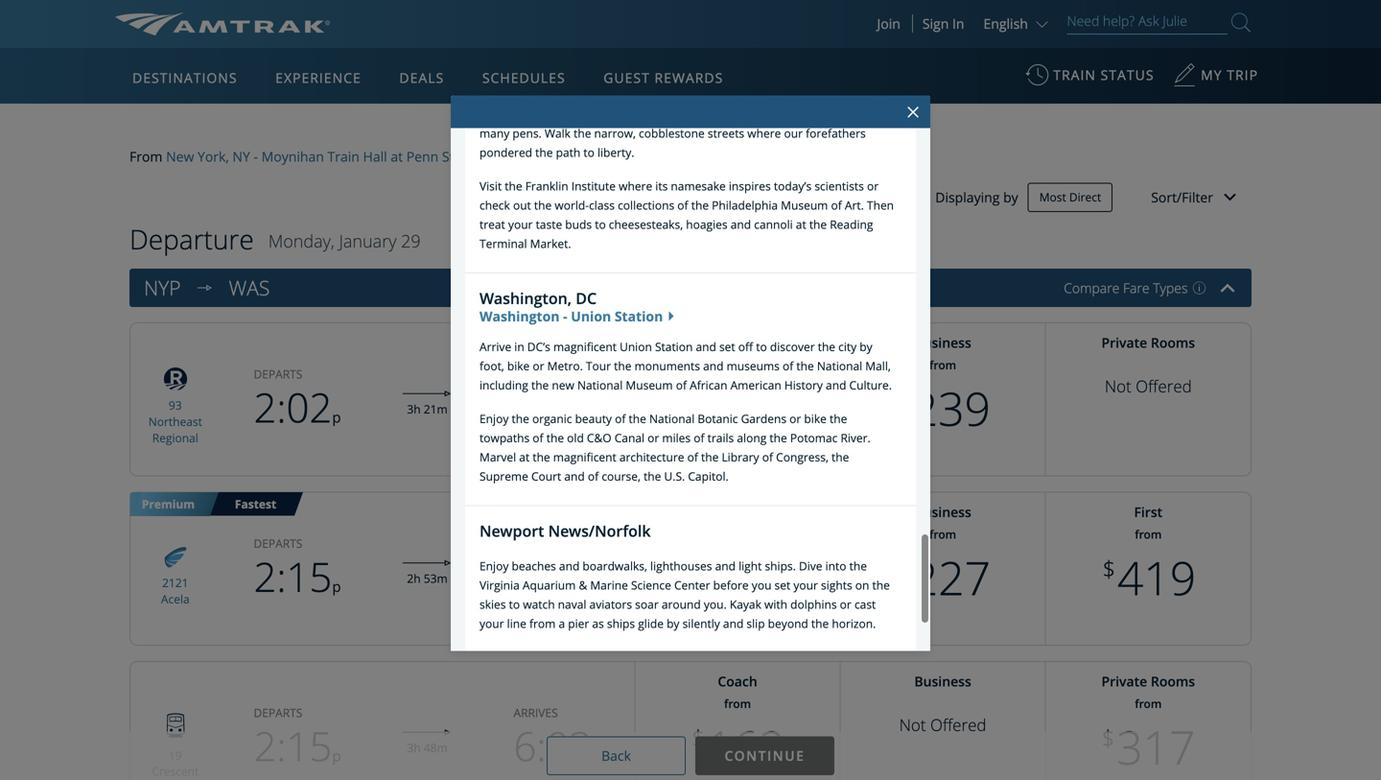 Task type: locate. For each thing, give the bounding box(es) containing it.
2 2:15 from the top
[[254, 719, 332, 774]]

destinations
[[132, 69, 238, 87]]

destinations button
[[125, 51, 245, 105]]

deals button
[[392, 51, 452, 105]]

2:02 p
[[254, 380, 341, 435]]

application
[[187, 160, 647, 429]]

crescent train icon image
[[156, 707, 195, 745]]

0 horizontal spatial -
[[254, 147, 258, 166]]

status
[[1101, 66, 1155, 84]]

types
[[1154, 279, 1189, 297]]

schedules link
[[475, 48, 574, 104]]

english button
[[984, 14, 1053, 33]]

2121 acela
[[161, 575, 190, 607]]

most direct button
[[1029, 183, 1113, 212]]

english
[[984, 14, 1029, 33]]

most direct
[[1040, 189, 1102, 205]]

p inside 2:02 p
[[332, 408, 341, 427]]

back button
[[547, 737, 686, 775]]

crescent
[[152, 764, 199, 779]]

station
[[638, 147, 682, 166]]

2121
[[162, 575, 189, 591]]

0 vertical spatial 2:15 p
[[254, 549, 341, 604]]

- right ny at the top left of page
[[254, 147, 258, 166]]

compare fare types button
[[1064, 279, 1207, 297]]

was
[[229, 274, 270, 301]]

premium
[[142, 496, 195, 512]]

direct
[[1070, 189, 1102, 205]]

3h 48m
[[407, 740, 448, 756]]

1 horizontal spatial -
[[588, 147, 593, 166]]

washington, dc heading
[[229, 274, 280, 301]]

2:02
[[254, 380, 332, 435]]

1 vertical spatial 2:15 p
[[254, 719, 341, 774]]

1 2:15 from the top
[[254, 549, 332, 604]]

3h left 21m
[[407, 401, 421, 417]]

deals
[[400, 69, 445, 87]]

3h for 2:02
[[407, 401, 421, 417]]

3h left 48m
[[407, 740, 421, 756]]

2:15
[[254, 549, 332, 604], [254, 719, 332, 774]]

at
[[391, 147, 403, 166]]

your
[[196, 46, 255, 83]]

york,
[[198, 147, 229, 166]]

- right dc
[[588, 147, 593, 166]]

p inside 6:03 p
[[593, 746, 601, 766]]

join
[[878, 14, 901, 33]]

5:23 p
[[514, 380, 601, 435]]

by
[[1004, 188, 1019, 207]]

3h
[[407, 401, 421, 417], [407, 740, 421, 756]]

experience
[[276, 69, 362, 87]]

train
[[328, 147, 360, 166]]

guest rewards button
[[596, 51, 732, 105]]

back
[[602, 747, 631, 765]]

×
[[907, 96, 920, 127]]

penn
[[407, 147, 439, 166]]

sta.
[[442, 147, 465, 166]]

banner
[[0, 0, 1382, 443]]

select your trip
[[115, 46, 311, 83]]

p inside 5:08 p
[[593, 577, 601, 597]]

2h 53m
[[407, 570, 448, 586]]

1 3h from the top
[[407, 401, 421, 417]]

0 vertical spatial 2:15
[[254, 549, 332, 604]]

train
[[1054, 66, 1097, 84]]

schedules
[[483, 69, 566, 87]]

new york, ny heading
[[144, 274, 191, 301]]

2h
[[407, 570, 421, 586]]

48m
[[424, 740, 448, 756]]

93
[[169, 397, 182, 413]]

p
[[332, 408, 341, 427], [593, 408, 601, 427], [332, 577, 341, 597], [593, 577, 601, 597], [332, 746, 341, 766], [593, 746, 601, 766]]

1 vertical spatial 3h
[[407, 740, 421, 756]]

departure
[[130, 221, 254, 257]]

train status
[[1054, 66, 1155, 84]]

2 3h from the top
[[407, 740, 421, 756]]

acela
[[161, 591, 190, 607]]

to
[[469, 147, 482, 166]]

from
[[130, 147, 163, 166]]

in
[[953, 14, 965, 33]]

acela train icon image
[[156, 541, 195, 573]]

93 northeast regional
[[148, 397, 202, 446]]

2:15 p
[[254, 549, 341, 604], [254, 719, 341, 774]]

displaying by
[[936, 188, 1019, 207]]

0 vertical spatial 3h
[[407, 401, 421, 417]]

-
[[254, 147, 258, 166], [588, 147, 593, 166]]

1 vertical spatial 2:15
[[254, 719, 332, 774]]

× button
[[903, 94, 924, 130]]

my trip
[[1202, 66, 1259, 84]]

continue button
[[696, 737, 835, 775]]

select
[[115, 46, 189, 83]]

compare
[[1064, 279, 1120, 297]]

sign
[[923, 14, 949, 33]]

sign in
[[923, 14, 965, 33]]



Task type: vqa. For each thing, say whether or not it's contained in the screenshot.
the Menu
no



Task type: describe. For each thing, give the bounding box(es) containing it.
join button
[[866, 14, 913, 33]]

search icon image
[[1232, 9, 1251, 36]]

p inside 5:23 p
[[593, 408, 601, 427]]

guest
[[604, 69, 651, 87]]

Please enter your search item search field
[[1068, 10, 1228, 35]]

regions map image
[[187, 160, 647, 429]]

amtrak image
[[115, 12, 330, 36]]

5:08
[[514, 549, 593, 604]]

most
[[1040, 189, 1067, 205]]

× document
[[451, 0, 931, 747]]

19
[[169, 747, 182, 763]]

experience button
[[268, 51, 369, 105]]

2 2:15 p from the top
[[254, 719, 341, 774]]

1 2:15 p from the top
[[254, 549, 341, 604]]

my trip button
[[1174, 57, 1259, 104]]

banner containing join
[[0, 0, 1382, 443]]

fare
[[1124, 279, 1150, 297]]

northeast
[[148, 414, 202, 429]]

21m
[[424, 401, 448, 417]]

dc
[[567, 147, 585, 166]]

crescent link
[[152, 764, 199, 779]]

53m
[[424, 570, 448, 586]]

my
[[1202, 66, 1223, 84]]

union
[[596, 147, 634, 166]]

5:08 p
[[514, 549, 601, 604]]

19 crescent
[[152, 747, 199, 779]]

moynihan
[[262, 147, 324, 166]]

northeast regional link
[[148, 414, 202, 446]]

sign in button
[[923, 14, 965, 33]]

trip
[[1228, 66, 1259, 84]]

3h 21m
[[407, 401, 448, 417]]

washington,
[[485, 147, 563, 166]]

washington, dc - union station button
[[485, 147, 682, 166]]

5:23
[[514, 380, 593, 435]]

displaying
[[936, 188, 1000, 207]]

6:03
[[514, 719, 593, 774]]

continue
[[725, 747, 806, 765]]

hall
[[363, 147, 387, 166]]

1 - from the left
[[254, 147, 258, 166]]

northeast regional train icon image
[[156, 363, 195, 395]]

trip
[[262, 46, 311, 83]]

rewards
[[655, 69, 724, 87]]

train status link
[[1026, 57, 1155, 104]]

ny
[[233, 147, 250, 166]]

2 - from the left
[[588, 147, 593, 166]]

guest rewards
[[604, 69, 724, 87]]

6:03 p
[[514, 719, 601, 774]]

from new york, ny - moynihan train hall at penn sta. to washington, dc - union station
[[130, 147, 682, 166]]

nyp
[[144, 274, 181, 301]]

regional
[[152, 430, 198, 446]]

new york, ny - moynihan train hall at penn sta. button
[[166, 147, 465, 166]]

acela link
[[161, 591, 190, 607]]

3h for 2:15
[[407, 740, 421, 756]]

compare fare types
[[1064, 279, 1189, 297]]

new
[[166, 147, 194, 166]]

select image
[[191, 274, 219, 303]]



